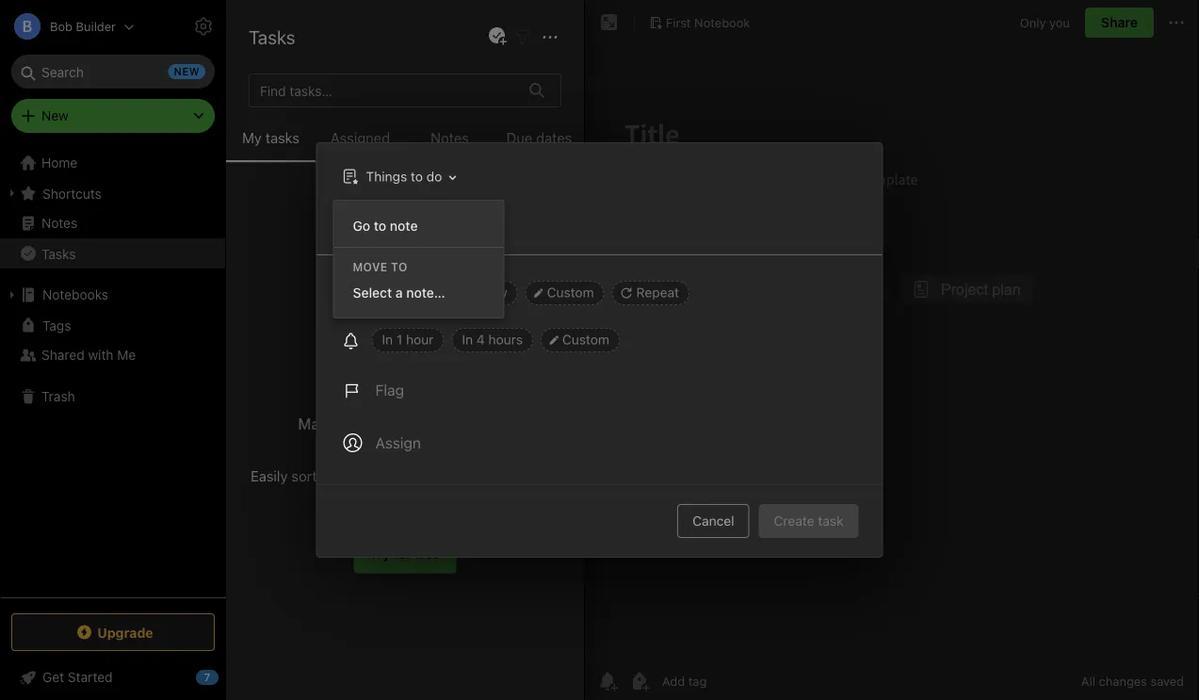 Task type: describe. For each thing, give the bounding box(es) containing it.
for
[[394, 545, 412, 561]]

my tasks
[[242, 130, 300, 146]]

due dates button
[[495, 126, 584, 162]]

changes
[[1099, 674, 1147, 688]]

cancel button
[[678, 504, 750, 538]]

first notebook button
[[643, 9, 757, 36]]

and inside manage and organize tasks all in one place
[[358, 415, 385, 432]]

Go to note or move task field
[[333, 163, 463, 190]]

by
[[321, 468, 336, 484]]

Search text field
[[24, 55, 202, 89]]

tasks inside manage and organize tasks all in one place
[[454, 415, 492, 432]]

add tag image
[[628, 670, 651, 692]]

out
[[534, 280, 554, 296]]

in for in 1 hour
[[382, 332, 393, 347]]

custom button for in 4 hours
[[541, 328, 620, 352]]

flag button
[[332, 367, 416, 413]]

up
[[390, 280, 406, 296]]

2
[[249, 59, 257, 74]]

in 1 hour
[[382, 332, 434, 347]]

add a reminder image
[[596, 670, 619, 692]]

new button
[[11, 99, 215, 133]]

in for in 4 hours
[[462, 332, 473, 347]]

share
[[1101, 15, 1138, 30]]

due dates
[[507, 130, 572, 146]]

1 horizontal spatial to
[[391, 260, 408, 274]]

&
[[283, 241, 292, 256]]

upgrade button
[[11, 613, 215, 651]]

0 horizontal spatial notes
[[260, 59, 294, 74]]

Enter task text field
[[374, 209, 860, 241]]

8
[[251, 283, 258, 296]]

go to note link
[[334, 212, 504, 239]]

home link
[[0, 148, 226, 178]]

assign
[[375, 434, 421, 452]]

settings image
[[192, 15, 215, 38]]

0 vertical spatial a
[[251, 167, 257, 180]]

in 4 hours button
[[452, 328, 533, 352]]

tree containing home
[[0, 148, 226, 596]]

1 vertical spatial testing
[[437, 241, 481, 256]]

note window element
[[585, 0, 1199, 700]]

try for free button
[[354, 534, 456, 573]]

note…
[[406, 285, 445, 301]]

first notebook
[[666, 15, 750, 29]]

all
[[1081, 674, 1096, 688]]

0 vertical spatial ago
[[328, 167, 347, 180]]

1 things to do button from the left
[[333, 163, 463, 190]]

notebooks
[[42, 287, 108, 302]]

try
[[370, 545, 390, 561]]

more.
[[450, 490, 487, 507]]

assign button
[[332, 420, 432, 465]]

free
[[415, 545, 440, 561]]

actio...
[[367, 300, 408, 316]]

sort
[[291, 468, 317, 484]]

notes inside notes link
[[41, 215, 77, 231]]

saved
[[1151, 674, 1184, 688]]

with
[[88, 347, 114, 363]]

great
[[410, 260, 444, 276]]

agenda
[[273, 260, 319, 276]]

shared with me
[[41, 347, 136, 363]]

clean
[[352, 280, 387, 296]]

all
[[496, 415, 512, 432]]

action
[[447, 260, 486, 276]]

date
[[251, 241, 279, 256]]

trash
[[41, 389, 75, 404]]

manage and organize tasks all in one place
[[298, 415, 512, 455]]

1 vertical spatial ago
[[306, 283, 326, 296]]

notes up 2 notes
[[267, 19, 318, 41]]

cancel
[[693, 513, 735, 529]]

0 vertical spatial minutes
[[282, 167, 324, 180]]

hours
[[488, 332, 523, 347]]

expand notebooks image
[[5, 287, 20, 302]]

assignee
[[251, 280, 306, 296]]

me inside 'link'
[[117, 347, 136, 363]]

in
[[363, 437, 375, 455]]

go
[[353, 218, 370, 233]]

move to
[[353, 260, 408, 274]]

goal
[[406, 241, 433, 256]]

a inside 'select a note…' link
[[396, 285, 403, 301]]

only
[[1020, 15, 1046, 29]]

share button
[[1085, 8, 1154, 38]]

2 vertical spatial notes
[[304, 300, 337, 316]]

dates
[[536, 130, 572, 146]]

8 minutes ago
[[251, 283, 326, 296]]

date,
[[368, 468, 401, 484]]

notes inside testing date & time 09/09/2099 goal testing attendees me agenda testing notes great action items assignee status clean up meeting notes send out meeting notes and actio...
[[371, 260, 407, 276]]

try for free
[[370, 545, 440, 561]]

and inside easily sort by due date, note, or assigned status using this view and more.
[[422, 490, 446, 507]]

tasks button
[[0, 238, 225, 269]]

assigned button
[[316, 126, 405, 162]]

select
[[353, 285, 392, 301]]

2 things to do button from the left
[[338, 163, 463, 190]]

testing date & time 09/09/2099 goal testing attendees me agenda testing notes great action items assignee status clean up meeting notes send out meeting notes and actio...
[[251, 221, 554, 316]]

notes inside notes button
[[431, 130, 469, 146]]

create
[[774, 513, 815, 529]]

select a note… link
[[334, 279, 504, 306]]

today button
[[372, 281, 429, 305]]

flag
[[375, 381, 404, 399]]

2 vertical spatial testing
[[323, 260, 367, 276]]



Task type: locate. For each thing, give the bounding box(es) containing it.
notes button
[[405, 126, 495, 162]]

in inside in 4 hours button
[[462, 332, 473, 347]]

shortcuts
[[42, 185, 102, 201]]

custom for tomorrow
[[547, 285, 594, 300]]

items
[[490, 260, 523, 276]]

0 vertical spatial and
[[341, 300, 364, 316]]

0 vertical spatial tasks
[[249, 25, 295, 48]]

1 horizontal spatial meeting
[[409, 280, 459, 296]]

notes up up
[[371, 260, 407, 276]]

you
[[1050, 15, 1070, 29]]

in 1 hour button
[[372, 328, 444, 352]]

shared with me link
[[0, 340, 225, 370]]

custom right hours
[[562, 332, 609, 347]]

me
[[251, 260, 269, 276], [117, 347, 136, 363]]

0 horizontal spatial me
[[117, 347, 136, 363]]

2 horizontal spatial to
[[411, 168, 423, 184]]

meeting
[[409, 280, 459, 296], [251, 300, 300, 316]]

notes right 2
[[260, 59, 294, 74]]

notes
[[260, 59, 294, 74], [462, 280, 496, 296], [304, 300, 337, 316]]

1 in from the left
[[382, 332, 393, 347]]

0 horizontal spatial tasks
[[41, 246, 76, 261]]

2 notes
[[249, 59, 294, 74]]

1 vertical spatial a
[[396, 285, 403, 301]]

tree
[[0, 148, 226, 596]]

meeting down assignee
[[251, 300, 300, 316]]

1 horizontal spatial a
[[396, 285, 403, 301]]

and up in
[[358, 415, 385, 432]]

ago down assigned button
[[328, 167, 347, 180]]

status
[[310, 280, 349, 296]]

only you
[[1020, 15, 1070, 29]]

today
[[382, 285, 418, 300]]

send
[[500, 280, 531, 296]]

tasks left all
[[454, 415, 492, 432]]

tomorrow
[[447, 285, 507, 300]]

custom right send
[[547, 285, 594, 300]]

untitled
[[251, 108, 300, 123]]

in left 4 in the left of the page
[[462, 332, 473, 347]]

to left do on the left
[[411, 168, 423, 184]]

custom button for tomorrow
[[525, 281, 605, 305]]

0 horizontal spatial testing
[[251, 221, 296, 236]]

tomorrow button
[[436, 281, 518, 305]]

0 vertical spatial testing
[[251, 221, 296, 236]]

expand note image
[[598, 11, 621, 34]]

Find tasks… text field
[[252, 75, 518, 106]]

and down note,
[[422, 490, 446, 507]]

1 horizontal spatial tasks
[[454, 415, 492, 432]]

me down date at the left top of the page
[[251, 260, 269, 276]]

repeat
[[637, 285, 679, 300]]

shortcuts button
[[0, 178, 225, 208]]

testing up the status
[[323, 260, 367, 276]]

custom for in 4 hours
[[562, 332, 609, 347]]

select a note…
[[353, 285, 445, 301]]

in
[[382, 332, 393, 347], [462, 332, 473, 347]]

notebooks link
[[0, 280, 225, 310]]

and down clean
[[341, 300, 364, 316]]

tasks inside button
[[41, 246, 76, 261]]

custom button down attendees
[[525, 281, 605, 305]]

tasks up 2 notes
[[249, 25, 295, 48]]

first
[[666, 15, 691, 29]]

trash link
[[0, 382, 225, 412]]

1 vertical spatial tasks
[[454, 415, 492, 432]]

and
[[341, 300, 364, 316], [358, 415, 385, 432], [422, 490, 446, 507]]

testing
[[251, 221, 296, 236], [437, 241, 481, 256], [323, 260, 367, 276]]

things to do
[[366, 168, 442, 184]]

0 vertical spatial custom
[[547, 285, 594, 300]]

0 vertical spatial custom button
[[525, 281, 605, 305]]

2 vertical spatial and
[[422, 490, 446, 507]]

or
[[441, 468, 455, 484]]

due
[[507, 130, 533, 146]]

easily sort by due date, note, or assigned status using this view and more.
[[251, 468, 560, 507]]

1 vertical spatial minutes
[[261, 283, 303, 296]]

minutes
[[282, 167, 324, 180], [261, 283, 303, 296]]

in left 1
[[382, 332, 393, 347]]

0 horizontal spatial a
[[251, 167, 257, 180]]

2 vertical spatial to
[[391, 260, 408, 274]]

minutes down agenda
[[261, 283, 303, 296]]

2 in from the left
[[462, 332, 473, 347]]

custom button down out
[[541, 328, 620, 352]]

1 horizontal spatial notes
[[304, 300, 337, 316]]

1 vertical spatial me
[[117, 347, 136, 363]]

status
[[520, 468, 560, 484]]

notebook
[[694, 15, 750, 29]]

1
[[397, 332, 403, 347]]

1 vertical spatial custom button
[[541, 328, 620, 352]]

1 vertical spatial and
[[358, 415, 385, 432]]

tasks inside my tasks button
[[266, 130, 300, 146]]

2 horizontal spatial notes
[[462, 280, 496, 296]]

assigned
[[331, 130, 390, 146]]

1 vertical spatial custom
[[562, 332, 609, 347]]

notes down 'shortcuts'
[[41, 215, 77, 231]]

things
[[366, 168, 407, 184]]

2 horizontal spatial testing
[[437, 241, 481, 256]]

few
[[260, 167, 279, 180]]

manage
[[298, 415, 355, 432]]

1 horizontal spatial me
[[251, 260, 269, 276]]

this
[[362, 490, 385, 507]]

me right with at the left of the page
[[117, 347, 136, 363]]

1 vertical spatial meeting
[[251, 300, 300, 316]]

0 vertical spatial notes
[[260, 59, 294, 74]]

0 horizontal spatial meeting
[[251, 300, 300, 316]]

notes up do on the left
[[431, 130, 469, 146]]

tasks down untitled
[[266, 130, 300, 146]]

notes link
[[0, 208, 225, 238]]

new task image
[[486, 25, 509, 48]]

tasks
[[249, 25, 295, 48], [41, 246, 76, 261]]

go to note
[[353, 218, 418, 233]]

me inside testing date & time 09/09/2099 goal testing attendees me agenda testing notes great action items assignee status clean up meeting notes send out meeting notes and actio...
[[251, 260, 269, 276]]

4
[[477, 332, 485, 347]]

0 vertical spatial tasks
[[266, 130, 300, 146]]

to for do
[[411, 168, 423, 184]]

0 vertical spatial me
[[251, 260, 269, 276]]

easily
[[251, 468, 288, 484]]

shared
[[41, 347, 85, 363]]

notes down the status
[[304, 300, 337, 316]]

custom button
[[525, 281, 605, 305], [541, 328, 620, 352]]

upgrade
[[97, 624, 153, 640]]

1 horizontal spatial in
[[462, 332, 473, 347]]

view
[[389, 490, 418, 507]]

None search field
[[24, 55, 202, 89]]

1 horizontal spatial testing
[[323, 260, 367, 276]]

1 vertical spatial to
[[374, 218, 386, 233]]

tasks up 'notebooks'
[[41, 246, 76, 261]]

a few minutes ago
[[251, 167, 347, 180]]

minutes right few
[[282, 167, 324, 180]]

1 vertical spatial tasks
[[41, 246, 76, 261]]

in inside in 1 hour button
[[382, 332, 393, 347]]

home
[[41, 155, 77, 171]]

all changes saved
[[1081, 674, 1184, 688]]

to for note
[[374, 218, 386, 233]]

and inside testing date & time 09/09/2099 goal testing attendees me agenda testing notes great action items assignee status clean up meeting notes send out meeting notes and actio...
[[341, 300, 364, 316]]

09/09/2099
[[329, 241, 402, 256]]

repeat button
[[612, 281, 690, 305]]

1 horizontal spatial tasks
[[249, 25, 295, 48]]

meeting down great
[[409, 280, 459, 296]]

1 vertical spatial notes
[[462, 280, 496, 296]]

notes down action
[[462, 280, 496, 296]]

my tasks button
[[226, 126, 316, 162]]

move
[[353, 260, 388, 274]]

to up up
[[391, 260, 408, 274]]

0 horizontal spatial to
[[374, 218, 386, 233]]

0 horizontal spatial tasks
[[266, 130, 300, 146]]

due
[[340, 468, 364, 484]]

dropdown list menu
[[334, 212, 504, 306]]

testing up date at the left top of the page
[[251, 221, 296, 236]]

create task
[[774, 513, 844, 529]]

tags button
[[0, 310, 225, 340]]

new
[[41, 108, 69, 123]]

ago down agenda
[[306, 283, 326, 296]]

in 4 hours
[[462, 332, 523, 347]]

tags
[[42, 317, 71, 333]]

create task button
[[759, 504, 859, 538]]

Note Editor text field
[[585, 90, 1199, 661]]

testing up action
[[437, 241, 481, 256]]

0 vertical spatial meeting
[[409, 280, 459, 296]]

to right go at the left top of the page
[[374, 218, 386, 233]]

0 vertical spatial to
[[411, 168, 423, 184]]

to inside field
[[411, 168, 423, 184]]

organize
[[389, 415, 450, 432]]

0 horizontal spatial in
[[382, 332, 393, 347]]

0 horizontal spatial ago
[[306, 283, 326, 296]]

1 horizontal spatial ago
[[328, 167, 347, 180]]

ago
[[328, 167, 347, 180], [306, 283, 326, 296]]



Task type: vqa. For each thing, say whether or not it's contained in the screenshot.
the left meeting
yes



